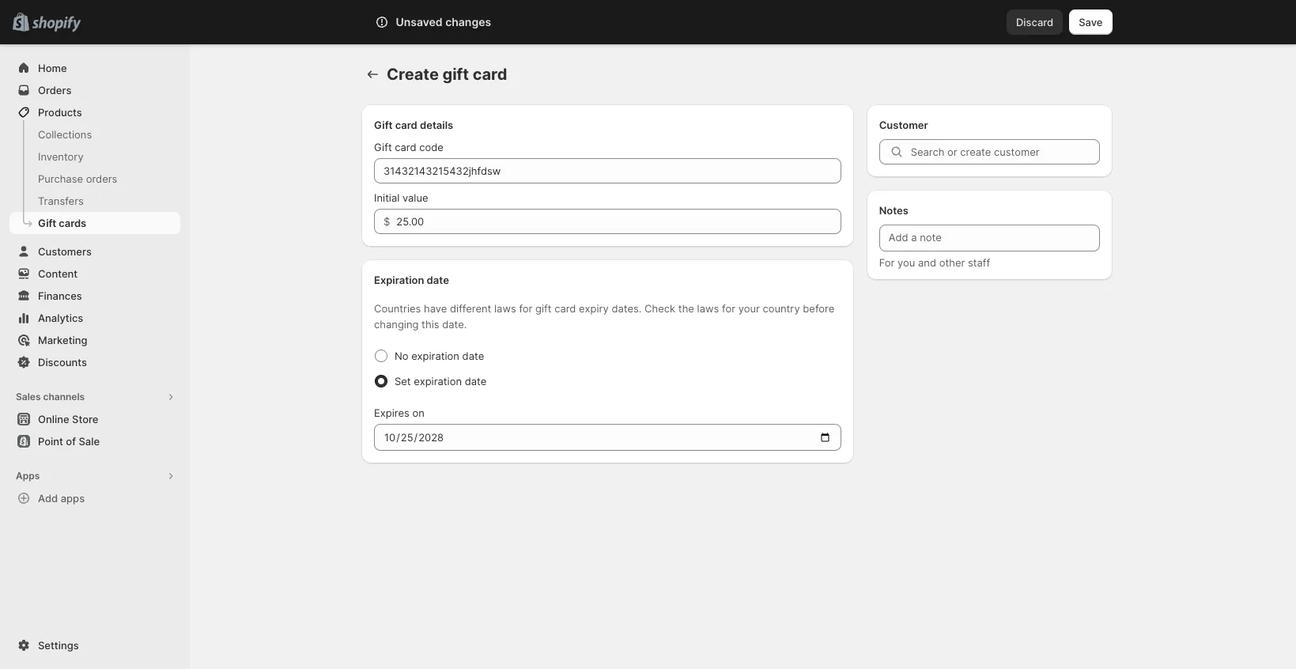 Task type: locate. For each thing, give the bounding box(es) containing it.
gift
[[442, 65, 469, 84], [535, 302, 552, 315]]

1 horizontal spatial laws
[[697, 302, 719, 315]]

gift inside gift cards link
[[38, 217, 56, 229]]

1 vertical spatial gift
[[374, 141, 392, 153]]

set expiration date
[[395, 375, 487, 388]]

marketing
[[38, 334, 87, 346]]

laws right "different"
[[494, 302, 516, 315]]

purchase orders link
[[9, 168, 180, 190]]

settings
[[38, 639, 79, 652]]

laws
[[494, 302, 516, 315], [697, 302, 719, 315]]

on
[[412, 407, 425, 419]]

this
[[422, 318, 439, 331]]

sale
[[79, 435, 100, 448]]

and
[[918, 256, 936, 269]]

date down no expiration date
[[465, 375, 487, 388]]

point of sale
[[38, 435, 100, 448]]

store
[[72, 413, 98, 425]]

2 laws from the left
[[697, 302, 719, 315]]

expiration up set expiration date
[[411, 350, 459, 362]]

date up have
[[427, 274, 449, 286]]

content
[[38, 267, 78, 280]]

gift down gift card details
[[374, 141, 392, 153]]

your
[[738, 302, 760, 315]]

customers
[[38, 245, 92, 258]]

countries
[[374, 302, 421, 315]]

gift left the cards
[[38, 217, 56, 229]]

details
[[420, 119, 453, 131]]

2 vertical spatial date
[[465, 375, 487, 388]]

transfers
[[38, 195, 84, 207]]

set
[[395, 375, 411, 388]]

1 vertical spatial gift
[[535, 302, 552, 315]]

apps button
[[9, 465, 180, 487]]

1 horizontal spatial gift
[[535, 302, 552, 315]]

online
[[38, 413, 69, 425]]

add
[[38, 492, 58, 505]]

of
[[66, 435, 76, 448]]

0 vertical spatial gift
[[374, 119, 393, 131]]

expiration
[[411, 350, 459, 362], [414, 375, 462, 388]]

gift for gift card code
[[374, 141, 392, 153]]

save
[[1079, 16, 1103, 28]]

gift
[[374, 119, 393, 131], [374, 141, 392, 153], [38, 217, 56, 229]]

0 horizontal spatial laws
[[494, 302, 516, 315]]

before
[[803, 302, 835, 315]]

purchase
[[38, 172, 83, 185]]

save button
[[1069, 9, 1112, 35]]

for left your
[[722, 302, 736, 315]]

gift left expiry
[[535, 302, 552, 315]]

for right "different"
[[519, 302, 533, 315]]

0 vertical spatial expiration
[[411, 350, 459, 362]]

date down date.
[[462, 350, 484, 362]]

you
[[898, 256, 915, 269]]

card
[[473, 65, 507, 84], [395, 119, 417, 131], [395, 141, 416, 153], [555, 302, 576, 315]]

add apps
[[38, 492, 85, 505]]

inventory
[[38, 150, 84, 163]]

Gift card code text field
[[374, 158, 841, 183]]

finances link
[[9, 285, 180, 307]]

1 vertical spatial date
[[462, 350, 484, 362]]

for you and other staff
[[879, 256, 990, 269]]

online store link
[[9, 408, 180, 430]]

discounts link
[[9, 351, 180, 373]]

0 vertical spatial gift
[[442, 65, 469, 84]]

0 horizontal spatial for
[[519, 302, 533, 315]]

expiration for no
[[411, 350, 459, 362]]

gift right create
[[442, 65, 469, 84]]

marketing link
[[9, 329, 180, 351]]

customers link
[[9, 240, 180, 263]]

gift for gift cards
[[38, 217, 56, 229]]

1 horizontal spatial for
[[722, 302, 736, 315]]

products link
[[9, 101, 180, 123]]

gift cards
[[38, 217, 86, 229]]

create gift card
[[387, 65, 507, 84]]

point
[[38, 435, 63, 448]]

0 horizontal spatial gift
[[442, 65, 469, 84]]

card up gift card code
[[395, 119, 417, 131]]

value
[[403, 191, 428, 204]]

different
[[450, 302, 491, 315]]

dates.
[[612, 302, 642, 315]]

card inside the countries have different laws for gift card expiry dates. check the laws for your country before changing this date.
[[555, 302, 576, 315]]

expiration down no expiration date
[[414, 375, 462, 388]]

card left expiry
[[555, 302, 576, 315]]

date
[[427, 274, 449, 286], [462, 350, 484, 362], [465, 375, 487, 388]]

gift card code
[[374, 141, 444, 153]]

1 laws from the left
[[494, 302, 516, 315]]

card down gift card details
[[395, 141, 416, 153]]

laws right the
[[697, 302, 719, 315]]

have
[[424, 302, 447, 315]]

date for no expiration date
[[462, 350, 484, 362]]

2 vertical spatial gift
[[38, 217, 56, 229]]

gift up gift card code
[[374, 119, 393, 131]]

1 vertical spatial expiration
[[414, 375, 462, 388]]

orders link
[[9, 79, 180, 101]]

shopify image
[[32, 16, 81, 32]]

unsaved changes
[[396, 15, 491, 28]]



Task type: describe. For each thing, give the bounding box(es) containing it.
countries have different laws for gift card expiry dates. check the laws for your country before changing this date.
[[374, 302, 835, 331]]

sales channels button
[[9, 386, 180, 408]]

add apps button
[[9, 487, 180, 509]]

discard link
[[1007, 9, 1063, 35]]

Expires on date field
[[374, 424, 841, 451]]

expiration
[[374, 274, 424, 286]]

apps
[[16, 470, 40, 482]]

inventory link
[[9, 146, 180, 168]]

date for set expiration date
[[465, 375, 487, 388]]

expires on
[[374, 407, 425, 419]]

sales
[[16, 391, 41, 403]]

expiration for set
[[414, 375, 462, 388]]

collections
[[38, 128, 92, 141]]

staff
[[968, 256, 990, 269]]

changing
[[374, 318, 419, 331]]

for
[[879, 256, 895, 269]]

country
[[763, 302, 800, 315]]

2 for from the left
[[722, 302, 736, 315]]

customer
[[879, 119, 928, 131]]

gift for gift card details
[[374, 119, 393, 131]]

check
[[645, 302, 676, 315]]

unsaved
[[396, 15, 443, 28]]

point of sale button
[[0, 430, 190, 452]]

collections link
[[9, 123, 180, 146]]

1 for from the left
[[519, 302, 533, 315]]

$
[[384, 215, 390, 228]]

card down changes
[[473, 65, 507, 84]]

other
[[939, 256, 965, 269]]

code
[[419, 141, 444, 153]]

Initial value text field
[[396, 209, 841, 234]]

expiry
[[579, 302, 609, 315]]

search button
[[413, 9, 872, 35]]

orders
[[86, 172, 117, 185]]

online store button
[[0, 408, 190, 430]]

gift inside the countries have different laws for gift card expiry dates. check the laws for your country before changing this date.
[[535, 302, 552, 315]]

online store
[[38, 413, 98, 425]]

expires
[[374, 407, 409, 419]]

finances
[[38, 289, 82, 302]]

gift card details
[[374, 119, 453, 131]]

no expiration date
[[395, 350, 484, 362]]

expiration date
[[374, 274, 449, 286]]

products
[[38, 106, 82, 119]]

point of sale link
[[9, 430, 180, 452]]

settings link
[[9, 634, 180, 656]]

analytics link
[[9, 307, 180, 329]]

analytics
[[38, 312, 83, 324]]

the
[[678, 302, 694, 315]]

purchase orders
[[38, 172, 117, 185]]

gift cards link
[[9, 212, 180, 234]]

Search or create customer text field
[[911, 139, 1100, 165]]

date.
[[442, 318, 467, 331]]

transfers link
[[9, 190, 180, 212]]

changes
[[445, 15, 491, 28]]

apps
[[61, 492, 85, 505]]

discounts
[[38, 356, 87, 369]]

home
[[38, 62, 67, 74]]

discard
[[1016, 16, 1054, 28]]

cards
[[59, 217, 86, 229]]

notes
[[879, 204, 909, 217]]

Add a note text field
[[879, 225, 1100, 251]]

create
[[387, 65, 439, 84]]

sales channels
[[16, 391, 85, 403]]

channels
[[43, 391, 85, 403]]

initial
[[374, 191, 400, 204]]

home link
[[9, 57, 180, 79]]

content link
[[9, 263, 180, 285]]

orders
[[38, 84, 72, 96]]

search
[[439, 16, 473, 28]]

0 vertical spatial date
[[427, 274, 449, 286]]

initial value
[[374, 191, 428, 204]]



Task type: vqa. For each thing, say whether or not it's contained in the screenshot.
topmost expiration
yes



